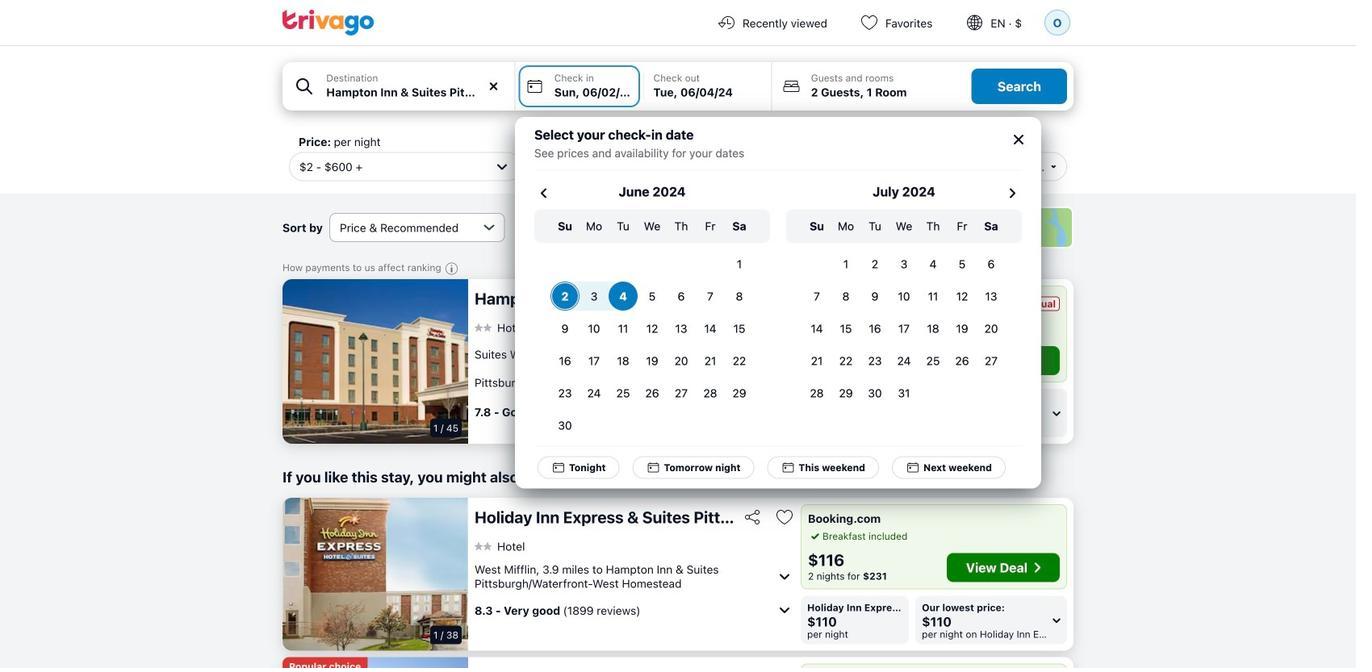 Task type: describe. For each thing, give the bounding box(es) containing it.
holiday inn express & suites pittsburgh west mifflin, (west mifflin, usa) image
[[283, 498, 468, 651]]

Where to? search field
[[326, 84, 505, 101]]

hyatt house pittsburgh south side, (pittsburgh, usa) image
[[283, 658, 468, 668]]

next image
[[1003, 184, 1022, 203]]

hampton inn & suites pittsburgh/waterfront-west homestead, (pittsburgh, usa) image
[[283, 279, 468, 444]]



Task type: vqa. For each thing, say whether or not it's contained in the screenshot.
next Image
yes



Task type: locate. For each thing, give the bounding box(es) containing it.
clear image
[[487, 79, 501, 94]]

trivago logo image
[[283, 10, 375, 36]]

None field
[[283, 62, 515, 111]]



